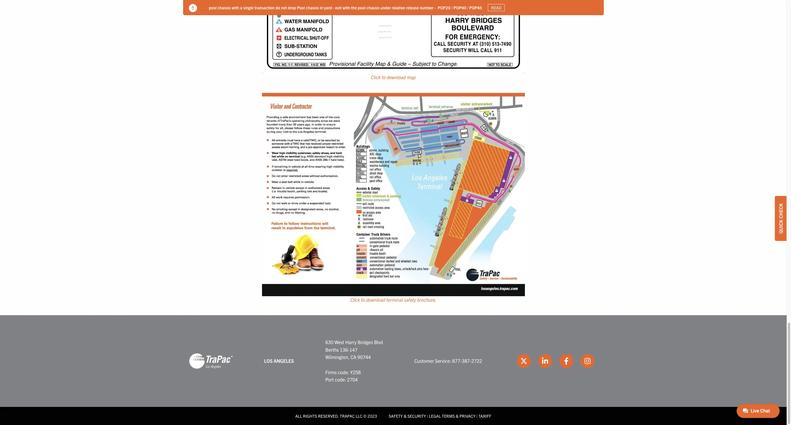Task type: describe. For each thing, give the bounding box(es) containing it.
to for click to download map
[[382, 74, 386, 80]]

read link
[[488, 4, 505, 11]]

387-
[[462, 358, 472, 364]]

rights
[[303, 414, 317, 419]]

877-
[[453, 358, 462, 364]]

firms
[[326, 369, 337, 375]]

the
[[351, 5, 357, 10]]

read
[[491, 5, 502, 10]]

pool
[[297, 5, 305, 10]]

safety
[[389, 414, 403, 419]]

angeles
[[274, 358, 294, 364]]

2023
[[368, 414, 377, 419]]

los angeles image
[[189, 353, 233, 369]]

security
[[408, 414, 426, 419]]

west
[[335, 339, 344, 345]]

safety & security link
[[389, 414, 426, 419]]

a
[[240, 5, 242, 10]]

pool chassis with a single transaction  do not drop pool chassis in yard -  exit with the pool chassis under relative release number -  pop20 / pop40 / pop45
[[209, 5, 482, 10]]

customer
[[415, 358, 434, 364]]

136-
[[340, 347, 350, 353]]

single
[[243, 5, 254, 10]]

quick check
[[778, 203, 784, 234]]

los angeles
[[264, 358, 294, 364]]

pop40
[[454, 5, 466, 10]]

1 pool from the left
[[209, 5, 217, 10]]

harry
[[346, 339, 357, 345]]

tariff link
[[479, 414, 492, 419]]

pop20
[[438, 5, 451, 10]]

download for map
[[387, 74, 406, 80]]

drop
[[288, 5, 296, 10]]

0 vertical spatial code:
[[338, 369, 349, 375]]

click to download map
[[371, 74, 416, 80]]

legal terms & privacy link
[[429, 414, 476, 419]]

brochure.
[[417, 297, 437, 303]]

all
[[295, 414, 302, 419]]

yard
[[324, 5, 332, 10]]

2 - from the left
[[435, 5, 436, 10]]

all rights reserved. trapac llc © 2023
[[295, 414, 377, 419]]

to for click to download terminal safety brochure.
[[361, 297, 365, 303]]

exit
[[335, 5, 342, 10]]

number
[[420, 5, 434, 10]]

release
[[406, 5, 419, 10]]

quick
[[778, 220, 784, 234]]

terms
[[442, 414, 455, 419]]

safety
[[404, 297, 416, 303]]

download for terminal
[[366, 297, 385, 303]]

terminal
[[387, 297, 403, 303]]

click to download terminal safety brochure. link
[[262, 93, 525, 304]]

in
[[320, 5, 323, 10]]

2704
[[347, 377, 358, 383]]

pop45
[[469, 5, 482, 10]]

under
[[381, 5, 391, 10]]

1 with from the left
[[232, 5, 239, 10]]

2722
[[472, 358, 482, 364]]

do
[[276, 5, 280, 10]]



Task type: locate. For each thing, give the bounding box(es) containing it.
solid image
[[189, 4, 197, 12]]

to
[[382, 74, 386, 80], [361, 297, 365, 303]]

click to download terminal safety brochure.
[[350, 297, 437, 303]]

630 west harry bridges blvd berths 136-147 wilmington, ca 90744
[[326, 339, 383, 360]]

reserved.
[[318, 414, 339, 419]]

& right the terms
[[456, 414, 459, 419]]

check
[[778, 203, 784, 219]]

code: right port on the bottom
[[335, 377, 346, 383]]

footer containing 630 west harry bridges blvd
[[0, 315, 787, 425]]

0 horizontal spatial -
[[333, 5, 334, 10]]

footer
[[0, 315, 787, 425]]

port
[[326, 377, 334, 383]]

with left the
[[343, 5, 350, 10]]

1 vertical spatial code:
[[335, 377, 346, 383]]

privacy
[[460, 414, 476, 419]]

630
[[326, 339, 334, 345]]

1 & from the left
[[404, 414, 407, 419]]

berths
[[326, 347, 339, 353]]

0 horizontal spatial pool
[[209, 5, 217, 10]]

- left exit
[[333, 5, 334, 10]]

1 horizontal spatial click
[[371, 74, 381, 80]]

llc
[[356, 414, 363, 419]]

firms code:  y258 port code:  2704
[[326, 369, 361, 383]]

pool right solid icon
[[209, 5, 217, 10]]

1 - from the left
[[333, 5, 334, 10]]

chassis
[[218, 5, 231, 10], [306, 5, 319, 10], [367, 5, 380, 10]]

0 horizontal spatial download
[[366, 297, 385, 303]]

service:
[[435, 358, 451, 364]]

/ left pop45
[[467, 5, 469, 10]]

not
[[281, 5, 287, 10]]

code: up 2704
[[338, 369, 349, 375]]

/ left pop40
[[452, 5, 453, 10]]

3 chassis from the left
[[367, 5, 380, 10]]

1 horizontal spatial &
[[456, 414, 459, 419]]

bridges
[[358, 339, 373, 345]]

y258
[[350, 369, 361, 375]]

click to download map link
[[371, 74, 416, 80]]

legal
[[429, 414, 441, 419]]

1 / from the left
[[452, 5, 453, 10]]

with
[[232, 5, 239, 10], [343, 5, 350, 10]]

& right "safety"
[[404, 414, 407, 419]]

90744
[[358, 354, 371, 360]]

click for click to download terminal safety brochure.
[[350, 297, 360, 303]]

pool
[[209, 5, 217, 10], [358, 5, 366, 10]]

trapac
[[340, 414, 355, 419]]

0 horizontal spatial |
[[427, 414, 428, 419]]

&
[[404, 414, 407, 419], [456, 414, 459, 419]]

| left tariff link
[[477, 414, 478, 419]]

wilmington,
[[326, 354, 350, 360]]

ca
[[351, 354, 357, 360]]

0 horizontal spatial /
[[452, 5, 453, 10]]

|
[[427, 414, 428, 419], [477, 414, 478, 419]]

tariff
[[479, 414, 492, 419]]

download left the terminal
[[366, 297, 385, 303]]

/
[[452, 5, 453, 10], [467, 5, 469, 10]]

pool right the
[[358, 5, 366, 10]]

customer service: 877-387-2722
[[415, 358, 482, 364]]

1 horizontal spatial -
[[435, 5, 436, 10]]

with left a
[[232, 5, 239, 10]]

1 horizontal spatial chassis
[[306, 5, 319, 10]]

chassis left under
[[367, 5, 380, 10]]

2 horizontal spatial chassis
[[367, 5, 380, 10]]

los
[[264, 358, 273, 364]]

code:
[[338, 369, 349, 375], [335, 377, 346, 383]]

1 horizontal spatial to
[[382, 74, 386, 80]]

0 vertical spatial click
[[371, 74, 381, 80]]

chassis left a
[[218, 5, 231, 10]]

download
[[387, 74, 406, 80], [366, 297, 385, 303]]

chassis left in
[[306, 5, 319, 10]]

click for click to download map
[[371, 74, 381, 80]]

2 & from the left
[[456, 414, 459, 419]]

safety & security | legal terms & privacy | tariff
[[389, 414, 492, 419]]

0 horizontal spatial chassis
[[218, 5, 231, 10]]

transaction
[[254, 5, 275, 10]]

2 pool from the left
[[358, 5, 366, 10]]

| left legal
[[427, 414, 428, 419]]

- right number
[[435, 5, 436, 10]]

2 / from the left
[[467, 5, 469, 10]]

click
[[371, 74, 381, 80], [350, 297, 360, 303]]

1 vertical spatial download
[[366, 297, 385, 303]]

0 vertical spatial to
[[382, 74, 386, 80]]

2 with from the left
[[343, 5, 350, 10]]

-
[[333, 5, 334, 10], [435, 5, 436, 10]]

1 horizontal spatial with
[[343, 5, 350, 10]]

relative
[[392, 5, 405, 10]]

1 vertical spatial to
[[361, 297, 365, 303]]

2 chassis from the left
[[306, 5, 319, 10]]

0 horizontal spatial with
[[232, 5, 239, 10]]

download left "map"
[[387, 74, 406, 80]]

quick check link
[[776, 196, 787, 241]]

0 horizontal spatial &
[[404, 414, 407, 419]]

blvd
[[374, 339, 383, 345]]

©
[[364, 414, 367, 419]]

1 horizontal spatial |
[[477, 414, 478, 419]]

1 horizontal spatial /
[[467, 5, 469, 10]]

1 horizontal spatial download
[[387, 74, 406, 80]]

147
[[350, 347, 358, 353]]

map
[[407, 74, 416, 80]]

0 horizontal spatial to
[[361, 297, 365, 303]]

0 horizontal spatial click
[[350, 297, 360, 303]]

1 horizontal spatial pool
[[358, 5, 366, 10]]

1 chassis from the left
[[218, 5, 231, 10]]

1 vertical spatial click
[[350, 297, 360, 303]]

1 | from the left
[[427, 414, 428, 419]]

2 | from the left
[[477, 414, 478, 419]]

0 vertical spatial download
[[387, 74, 406, 80]]



Task type: vqa. For each thing, say whether or not it's contained in the screenshot.
MENU BAR
no



